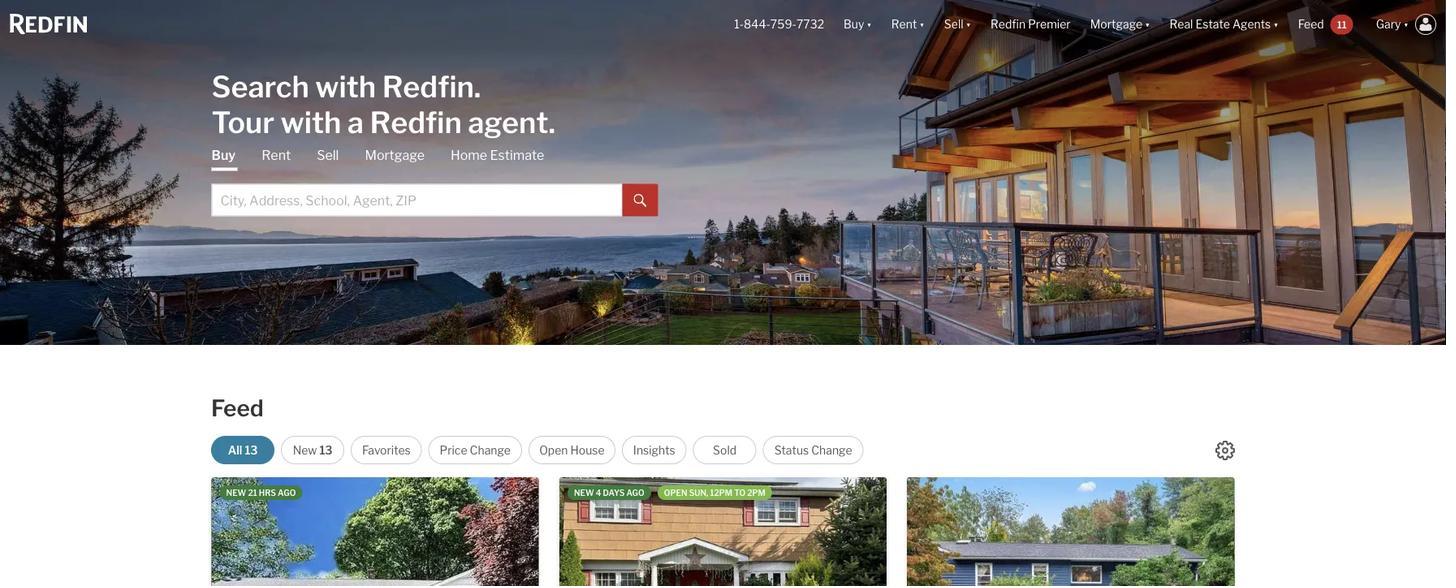 Task type: vqa. For each thing, say whether or not it's contained in the screenshot.
the rightmost (773) 912-0954 link
no



Task type: describe. For each thing, give the bounding box(es) containing it.
estate
[[1196, 17, 1230, 31]]

gary
[[1376, 17, 1401, 31]]

submit search image
[[634, 194, 647, 207]]

Status Change radio
[[763, 436, 864, 464]]

11
[[1337, 18, 1347, 30]]

new for new 4 days ago
[[574, 488, 594, 498]]

Sold radio
[[693, 436, 756, 464]]

real
[[1170, 17, 1193, 31]]

buy link
[[212, 147, 236, 171]]

home estimate link
[[451, 147, 544, 164]]

rent for rent
[[262, 147, 291, 163]]

new 4 days ago
[[574, 488, 645, 498]]

Price Change radio
[[428, 436, 522, 464]]

1-844-759-7732 link
[[734, 17, 824, 31]]

1 photo of 4 robert ct, nanuet, ny 10954 image from the left
[[559, 477, 887, 586]]

Open House radio
[[528, 436, 615, 464]]

sell for sell
[[317, 147, 339, 163]]

buy ▾ button
[[844, 0, 872, 49]]

1 photo of 2 van wyck st, montvale, nj 07645 image from the left
[[907, 477, 1235, 586]]

redfin inside 'button'
[[991, 17, 1026, 31]]

tab list containing buy
[[212, 147, 658, 216]]

home estimate
[[451, 147, 544, 163]]

real estate agents ▾ button
[[1160, 0, 1288, 49]]

Insights radio
[[622, 436, 687, 464]]

price
[[440, 443, 467, 457]]

house
[[570, 443, 605, 457]]

open
[[664, 488, 687, 498]]

sell link
[[317, 147, 339, 164]]

New radio
[[281, 436, 344, 464]]

1 horizontal spatial feed
[[1298, 17, 1324, 31]]

13 for all 13
[[245, 443, 258, 457]]

1-
[[734, 17, 744, 31]]

open house
[[539, 443, 605, 457]]

buy ▾ button
[[834, 0, 882, 49]]

redfin inside "search with redfin. tour with a redfin agent."
[[370, 104, 462, 140]]

rent ▾ button
[[882, 0, 934, 49]]

▾ for sell ▾
[[966, 17, 971, 31]]

ago for new 21 hrs ago
[[278, 488, 296, 498]]

a
[[347, 104, 364, 140]]

All radio
[[211, 436, 275, 464]]

insights
[[633, 443, 675, 457]]

redfin premier
[[991, 17, 1071, 31]]

2pm
[[747, 488, 766, 498]]

agent.
[[468, 104, 555, 140]]

▾ for gary ▾
[[1404, 17, 1409, 31]]

estimate
[[490, 147, 544, 163]]

21
[[248, 488, 257, 498]]

open sun, 12pm to 2pm
[[664, 488, 766, 498]]

sell for sell ▾
[[944, 17, 964, 31]]

▾ for mortgage ▾
[[1145, 17, 1150, 31]]

▾ for rent ▾
[[919, 17, 925, 31]]

agents
[[1233, 17, 1271, 31]]

gary ▾
[[1376, 17, 1409, 31]]

mortgage ▾
[[1090, 17, 1150, 31]]

new 21 hrs ago
[[226, 488, 296, 498]]

sell ▾ button
[[934, 0, 981, 49]]

sold
[[713, 443, 737, 457]]

sun,
[[689, 488, 708, 498]]

1-844-759-7732
[[734, 17, 824, 31]]

rent for rent ▾
[[891, 17, 917, 31]]

13 for new 13
[[319, 443, 333, 457]]

sell ▾
[[944, 17, 971, 31]]

real estate agents ▾
[[1170, 17, 1279, 31]]

photo of 40 fox hill rd, upper saddle river, nj 07458 image
[[212, 477, 539, 586]]

844-
[[744, 17, 770, 31]]

home
[[451, 147, 487, 163]]

status change
[[774, 443, 852, 457]]



Task type: locate. For each thing, give the bounding box(es) containing it.
status
[[774, 443, 809, 457]]

buy for buy ▾
[[844, 17, 864, 31]]

0 horizontal spatial buy
[[212, 147, 236, 163]]

4 ▾ from the left
[[1145, 17, 1150, 31]]

change for status change
[[811, 443, 852, 457]]

rent ▾
[[891, 17, 925, 31]]

1 vertical spatial mortgage
[[365, 147, 425, 163]]

2 photo of 4 robert ct, nanuet, ny 10954 image from the left
[[887, 477, 1214, 586]]

ago right days
[[626, 488, 645, 498]]

ago for new 4 days ago
[[626, 488, 645, 498]]

mortgage
[[1090, 17, 1143, 31], [365, 147, 425, 163]]

▾ left real
[[1145, 17, 1150, 31]]

▾ right rent ▾
[[966, 17, 971, 31]]

with
[[315, 69, 376, 104], [281, 104, 341, 140]]

1 horizontal spatial ago
[[626, 488, 645, 498]]

1 vertical spatial buy
[[212, 147, 236, 163]]

rent inside tab list
[[262, 147, 291, 163]]

▾
[[867, 17, 872, 31], [919, 17, 925, 31], [966, 17, 971, 31], [1145, 17, 1150, 31], [1273, 17, 1279, 31], [1404, 17, 1409, 31]]

rent ▾ button
[[891, 0, 925, 49]]

buy
[[844, 17, 864, 31], [212, 147, 236, 163]]

rent right the buy ▾
[[891, 17, 917, 31]]

1 horizontal spatial new
[[574, 488, 594, 498]]

sell ▾ button
[[944, 0, 971, 49]]

2 photo of 2 van wyck st, montvale, nj 07645 image from the left
[[1234, 477, 1446, 586]]

buy right 7732
[[844, 17, 864, 31]]

1 vertical spatial feed
[[211, 395, 264, 422]]

feed
[[1298, 17, 1324, 31], [211, 395, 264, 422]]

6 ▾ from the left
[[1404, 17, 1409, 31]]

mortgage link
[[365, 147, 425, 164]]

buy inside dropdown button
[[844, 17, 864, 31]]

0 horizontal spatial sell
[[317, 147, 339, 163]]

1 horizontal spatial buy
[[844, 17, 864, 31]]

redfin.
[[382, 69, 481, 104]]

new for new 21 hrs ago
[[226, 488, 246, 498]]

1 vertical spatial rent
[[262, 147, 291, 163]]

feed up all
[[211, 395, 264, 422]]

▾ right agents
[[1273, 17, 1279, 31]]

3 ▾ from the left
[[966, 17, 971, 31]]

mortgage ▾ button
[[1090, 0, 1150, 49]]

buy down tour
[[212, 147, 236, 163]]

13 inside new option
[[319, 443, 333, 457]]

2 ▾ from the left
[[919, 17, 925, 31]]

1 horizontal spatial redfin
[[991, 17, 1026, 31]]

rent inside rent ▾ dropdown button
[[891, 17, 917, 31]]

sell inside tab list
[[317, 147, 339, 163]]

real estate agents ▾ link
[[1170, 0, 1279, 49]]

2 new from the left
[[574, 488, 594, 498]]

feed left 11
[[1298, 17, 1324, 31]]

all 13
[[228, 443, 258, 457]]

option group
[[211, 436, 864, 464]]

rent link
[[262, 147, 291, 164]]

0 horizontal spatial change
[[470, 443, 511, 457]]

0 horizontal spatial new
[[226, 488, 246, 498]]

0 horizontal spatial feed
[[211, 395, 264, 422]]

1 change from the left
[[470, 443, 511, 457]]

mortgage for mortgage ▾
[[1090, 17, 1143, 31]]

4
[[596, 488, 601, 498]]

favorites
[[362, 443, 411, 457]]

sell right rent link
[[317, 147, 339, 163]]

1 new from the left
[[226, 488, 246, 498]]

redfin premier button
[[981, 0, 1081, 49]]

13 right all
[[245, 443, 258, 457]]

13 inside "all" option
[[245, 443, 258, 457]]

photo of 2 van wyck st, montvale, nj 07645 image
[[907, 477, 1235, 586], [1234, 477, 1446, 586]]

buy for buy
[[212, 147, 236, 163]]

search with redfin. tour with a redfin agent.
[[212, 69, 555, 140]]

sell
[[944, 17, 964, 31], [317, 147, 339, 163]]

7732
[[797, 17, 824, 31]]

1 horizontal spatial mortgage
[[1090, 17, 1143, 31]]

change inside option
[[811, 443, 852, 457]]

sell inside dropdown button
[[944, 17, 964, 31]]

hrs
[[259, 488, 276, 498]]

▾ right gary
[[1404, 17, 1409, 31]]

redfin up mortgage link
[[370, 104, 462, 140]]

City, Address, School, Agent, ZIP search field
[[212, 184, 622, 216]]

13 right new
[[319, 443, 333, 457]]

0 vertical spatial sell
[[944, 17, 964, 31]]

new left 4
[[574, 488, 594, 498]]

0 horizontal spatial ago
[[278, 488, 296, 498]]

mortgage left real
[[1090, 17, 1143, 31]]

days
[[603, 488, 625, 498]]

change inside radio
[[470, 443, 511, 457]]

0 vertical spatial buy
[[844, 17, 864, 31]]

1 13 from the left
[[245, 443, 258, 457]]

0 vertical spatial redfin
[[991, 17, 1026, 31]]

buy ▾
[[844, 17, 872, 31]]

0 vertical spatial mortgage
[[1090, 17, 1143, 31]]

change for price change
[[470, 443, 511, 457]]

rent
[[891, 17, 917, 31], [262, 147, 291, 163]]

search
[[212, 69, 309, 104]]

photo of 4 robert ct, nanuet, ny 10954 image
[[559, 477, 887, 586], [887, 477, 1214, 586]]

price change
[[440, 443, 511, 457]]

tour
[[212, 104, 275, 140]]

1 horizontal spatial sell
[[944, 17, 964, 31]]

2 ago from the left
[[626, 488, 645, 498]]

new 13
[[293, 443, 333, 457]]

all
[[228, 443, 242, 457]]

759-
[[770, 17, 797, 31]]

1 ▾ from the left
[[867, 17, 872, 31]]

1 horizontal spatial 13
[[319, 443, 333, 457]]

2 13 from the left
[[319, 443, 333, 457]]

1 horizontal spatial rent
[[891, 17, 917, 31]]

new
[[293, 443, 317, 457]]

▾ left rent ▾
[[867, 17, 872, 31]]

open
[[539, 443, 568, 457]]

redfin left premier
[[991, 17, 1026, 31]]

1 vertical spatial redfin
[[370, 104, 462, 140]]

redfin
[[991, 17, 1026, 31], [370, 104, 462, 140]]

0 horizontal spatial mortgage
[[365, 147, 425, 163]]

12pm
[[710, 488, 733, 498]]

tab list
[[212, 147, 658, 216]]

rent down tour
[[262, 147, 291, 163]]

0 horizontal spatial rent
[[262, 147, 291, 163]]

change
[[470, 443, 511, 457], [811, 443, 852, 457]]

13
[[245, 443, 258, 457], [319, 443, 333, 457]]

0 vertical spatial feed
[[1298, 17, 1324, 31]]

0 horizontal spatial 13
[[245, 443, 258, 457]]

2 change from the left
[[811, 443, 852, 457]]

buy inside tab list
[[212, 147, 236, 163]]

mortgage ▾ button
[[1081, 0, 1160, 49]]

1 vertical spatial sell
[[317, 147, 339, 163]]

0 horizontal spatial redfin
[[370, 104, 462, 140]]

sell right rent ▾
[[944, 17, 964, 31]]

mortgage inside dropdown button
[[1090, 17, 1143, 31]]

change right status
[[811, 443, 852, 457]]

option group containing all
[[211, 436, 864, 464]]

ago
[[278, 488, 296, 498], [626, 488, 645, 498]]

5 ▾ from the left
[[1273, 17, 1279, 31]]

▾ left sell ▾
[[919, 17, 925, 31]]

premier
[[1028, 17, 1071, 31]]

new left 21 on the bottom of the page
[[226, 488, 246, 498]]

Favorites radio
[[351, 436, 422, 464]]

0 vertical spatial rent
[[891, 17, 917, 31]]

ago right 'hrs'
[[278, 488, 296, 498]]

change right price at the bottom left
[[470, 443, 511, 457]]

mortgage for mortgage
[[365, 147, 425, 163]]

mortgage up city, address, school, agent, zip "search field"
[[365, 147, 425, 163]]

▾ for buy ▾
[[867, 17, 872, 31]]

1 horizontal spatial change
[[811, 443, 852, 457]]

to
[[734, 488, 746, 498]]

1 ago from the left
[[278, 488, 296, 498]]

new
[[226, 488, 246, 498], [574, 488, 594, 498]]



